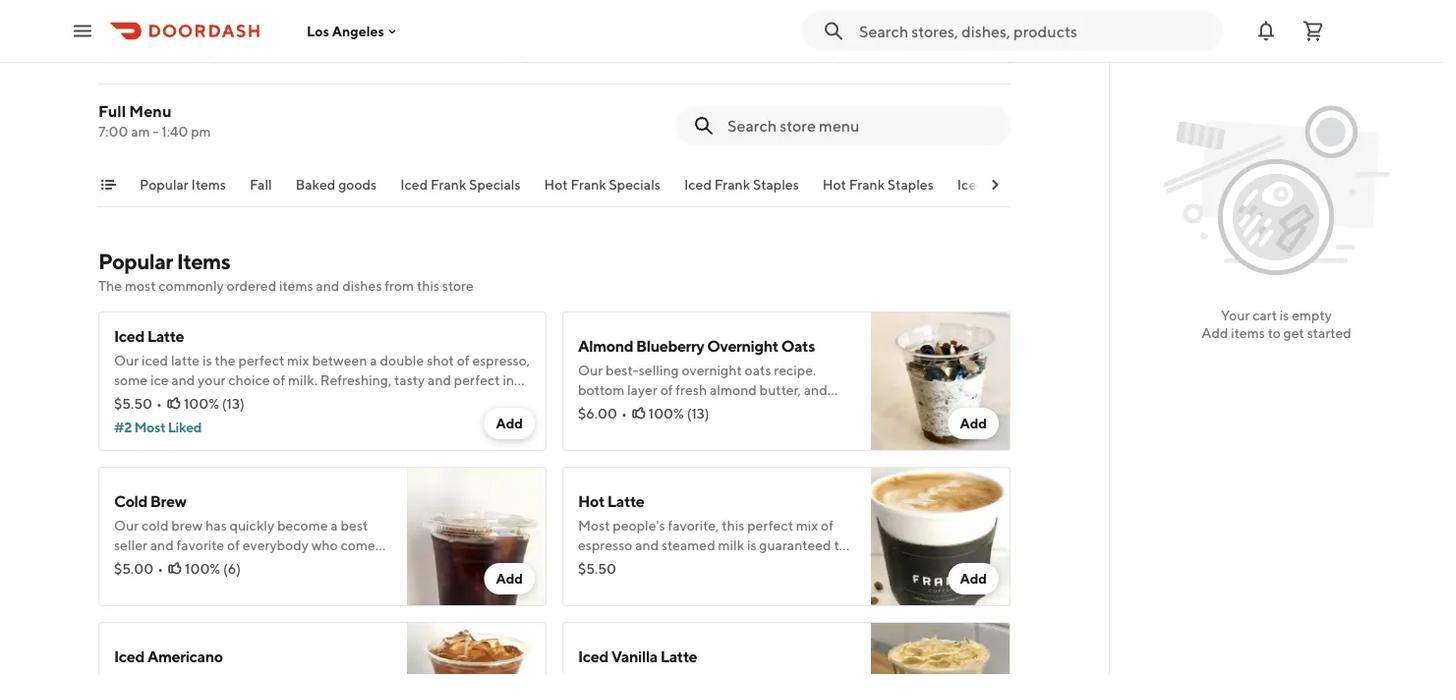 Task type: describe. For each thing, give the bounding box(es) containing it.
hot for hot frank specials
[[544, 177, 568, 193]]

1 vertical spatial of
[[457, 353, 470, 369]]

100% for cold brew
[[185, 561, 220, 577]]

to
[[1268, 325, 1281, 341]]

popular for popular items
[[140, 177, 189, 193]]

popular items the most commonly ordered items and dishes from this store
[[98, 249, 474, 294]]

los angeles
[[307, 23, 384, 39]]

baked goods button
[[296, 175, 377, 207]]

100% for almond blueberry overnight oats
[[649, 406, 684, 422]]

#2
[[114, 419, 132, 436]]

$5.00 •
[[114, 561, 163, 577]]

and down latte
[[171, 372, 195, 388]]

iced vanilla latte image
[[871, 623, 1011, 676]]

store
[[442, 278, 474, 294]]

hot for hot frank staples
[[823, 177, 847, 193]]

los angeles button
[[307, 23, 400, 39]]

started
[[1308, 325, 1352, 341]]

iced frank staples
[[684, 177, 799, 193]]

almond blueberry overnight oats image
[[871, 312, 1011, 451]]

any
[[114, 392, 136, 408]]

staples for hot frank staples
[[888, 177, 934, 193]]

popular items button
[[140, 175, 226, 207]]

americano
[[147, 648, 223, 666]]

iced for iced latte our iced latte is the perfect mix between a double shot of espresso, some ice and your choice of milk. refreshing, tasty and perfect in any weather. 16 oz.
[[114, 327, 144, 346]]

in
[[503, 372, 514, 388]]

$5.50 for $5.50
[[578, 561, 617, 577]]

popular items
[[140, 177, 226, 193]]

iced hot matcha, chai and teas
[[958, 177, 1154, 193]]

overnight
[[707, 337, 779, 356]]

oats
[[782, 337, 815, 356]]

hot for hot latte
[[578, 492, 605, 511]]

brew
[[150, 492, 186, 511]]

from
[[385, 278, 414, 294]]

weather.
[[139, 392, 193, 408]]

100% (6)
[[185, 561, 241, 577]]

is inside your cart is empty add items to get started
[[1280, 307, 1290, 324]]

(6)
[[223, 561, 241, 577]]

fall button
[[250, 175, 272, 207]]

iced for iced vanilla latte
[[578, 648, 609, 666]]

notification bell image
[[1255, 19, 1278, 43]]

$6.00
[[578, 406, 618, 422]]

add button for almond blueberry overnight oats
[[948, 408, 999, 440]]

hot frank specials
[[544, 177, 661, 193]]

add for almond blueberry overnight oats
[[960, 416, 987, 432]]

iced hot matcha, chai and teas button
[[958, 175, 1154, 207]]

latte for hot
[[608, 492, 645, 511]]

specials for iced frank specials
[[469, 177, 521, 193]]

• for almond blueberry overnight oats
[[621, 406, 627, 422]]

scroll menu navigation right image
[[987, 177, 1003, 193]]

iced vanilla latte
[[578, 648, 698, 666]]

milk.
[[288, 372, 318, 388]]

$6.00 •
[[578, 406, 627, 422]]

$5.00
[[114, 561, 154, 577]]

100% (13) for iced latte
[[184, 396, 245, 412]]

5
[[138, 18, 145, 31]]

almond blueberry overnight oats
[[578, 337, 815, 356]]

liked
[[168, 419, 202, 436]]

1:40
[[162, 123, 188, 140]]

your
[[198, 372, 226, 388]]

$5.50 for $5.50 •
[[114, 396, 152, 412]]

(13) for iced latte
[[222, 396, 245, 412]]

is inside iced latte our iced latte is the perfect mix between a double shot of espresso, some ice and your choice of milk. refreshing, tasty and perfect in any weather. 16 oz.
[[202, 353, 212, 369]]

staples for iced frank staples
[[753, 177, 799, 193]]

most
[[125, 278, 156, 294]]

16
[[195, 392, 209, 408]]

hot frank staples button
[[823, 175, 934, 207]]

most
[[134, 419, 165, 436]]

tasty
[[394, 372, 425, 388]]

hot frank specials button
[[544, 175, 661, 207]]

add inside your cart is empty add items to get started
[[1202, 325, 1229, 341]]

menu
[[129, 102, 172, 120]]

7:00
[[98, 123, 128, 140]]

hot frank staples
[[823, 177, 934, 193]]

this
[[417, 278, 440, 294]]

refreshing,
[[320, 372, 392, 388]]

iced for iced frank staples
[[684, 177, 712, 193]]

cart
[[1253, 307, 1278, 324]]

• for iced latte
[[156, 396, 162, 412]]

#2 most liked
[[114, 419, 202, 436]]

iced frank staples button
[[684, 175, 799, 207]]

0 horizontal spatial perfect
[[238, 353, 284, 369]]

double
[[380, 353, 424, 369]]

iced americano image
[[407, 623, 547, 676]]

am
[[131, 123, 150, 140]]

hot latte image
[[871, 467, 1011, 607]]

and inside iced hot matcha, chai and teas button
[[1100, 177, 1124, 193]]

100% for iced latte
[[184, 396, 219, 412]]

goods
[[339, 177, 377, 193]]

show menu categories image
[[100, 177, 116, 193]]

items for popular items the most commonly ordered items and dishes from this store
[[177, 249, 230, 274]]

items inside your cart is empty add items to get started
[[1232, 325, 1266, 341]]

blueberry
[[636, 337, 705, 356]]

between
[[312, 353, 367, 369]]

iced latte our iced latte is the perfect mix between a double shot of espresso, some ice and your choice of milk. refreshing, tasty and perfect in any weather. 16 oz.
[[114, 327, 530, 408]]

empty
[[1292, 307, 1333, 324]]

2 vertical spatial of
[[273, 372, 285, 388]]



Task type: locate. For each thing, give the bounding box(es) containing it.
vanilla
[[611, 648, 658, 666]]

0 horizontal spatial 100% (13)
[[184, 396, 245, 412]]

100% down your
[[184, 396, 219, 412]]

some
[[114, 372, 148, 388]]

1 staples from the left
[[753, 177, 799, 193]]

cold brew
[[114, 492, 186, 511]]

specials
[[469, 177, 521, 193], [609, 177, 661, 193]]

frank for hot frank staples
[[849, 177, 885, 193]]

perfect down espresso,
[[454, 372, 500, 388]]

0 vertical spatial items
[[279, 278, 313, 294]]

iced for iced frank specials
[[400, 177, 428, 193]]

the
[[215, 353, 236, 369]]

latte for iced
[[147, 327, 184, 346]]

2 horizontal spatial of
[[457, 353, 470, 369]]

open menu image
[[71, 19, 94, 43]]

pm
[[191, 123, 211, 140]]

•
[[156, 396, 162, 412], [621, 406, 627, 422], [158, 561, 163, 577]]

add for hot latte
[[960, 571, 987, 587]]

of
[[125, 18, 135, 31], [457, 353, 470, 369], [273, 372, 285, 388]]

frank
[[431, 177, 466, 193], [571, 177, 607, 193], [715, 177, 750, 193], [849, 177, 885, 193]]

dishes
[[342, 278, 382, 294]]

frank for iced frank staples
[[715, 177, 750, 193]]

100% (13) for almond blueberry overnight oats
[[649, 406, 710, 422]]

of left milk. at the left bottom
[[273, 372, 285, 388]]

• right $6.00
[[621, 406, 627, 422]]

Store search: begin typing to search for stores available on DoorDash text field
[[860, 20, 1212, 42]]

4 frank from the left
[[849, 177, 885, 193]]

staples inside button
[[753, 177, 799, 193]]

• down ice
[[156, 396, 162, 412]]

of right "shot"
[[457, 353, 470, 369]]

0 vertical spatial $5.50
[[114, 396, 152, 412]]

items left fall
[[191, 177, 226, 193]]

get
[[1284, 325, 1305, 341]]

your cart is empty add items to get started
[[1202, 307, 1352, 341]]

is right cart
[[1280, 307, 1290, 324]]

of 5 stars
[[125, 18, 171, 31]]

latte up iced
[[147, 327, 184, 346]]

100% (13) down your
[[184, 396, 245, 412]]

1 specials from the left
[[469, 177, 521, 193]]

baked
[[296, 177, 336, 193]]

1 vertical spatial items
[[1232, 325, 1266, 341]]

0 horizontal spatial latte
[[147, 327, 184, 346]]

stars
[[147, 18, 171, 31]]

• right the $5.00
[[158, 561, 163, 577]]

(13) for almond blueberry overnight oats
[[687, 406, 710, 422]]

2 staples from the left
[[888, 177, 934, 193]]

items inside "button"
[[191, 177, 226, 193]]

-
[[153, 123, 159, 140]]

fall
[[250, 177, 272, 193]]

baked goods
[[296, 177, 377, 193]]

items for popular items
[[191, 177, 226, 193]]

latte down "$6.00 •"
[[608, 492, 645, 511]]

and down "shot"
[[428, 372, 451, 388]]

popular inside "button"
[[140, 177, 189, 193]]

(13) down almond blueberry overnight oats
[[687, 406, 710, 422]]

add button for cold brew
[[484, 564, 535, 595]]

and left teas
[[1100, 177, 1124, 193]]

1 vertical spatial perfect
[[454, 372, 500, 388]]

1 horizontal spatial (13)
[[687, 406, 710, 422]]

items inside popular items the most commonly ordered items and dishes from this store
[[177, 249, 230, 274]]

add
[[1202, 325, 1229, 341], [496, 416, 523, 432], [960, 416, 987, 432], [496, 571, 523, 587], [960, 571, 987, 587]]

items right ordered
[[279, 278, 313, 294]]

iced frank specials button
[[400, 175, 521, 207]]

1 horizontal spatial staples
[[888, 177, 934, 193]]

is left the the
[[202, 353, 212, 369]]

angeles
[[332, 23, 384, 39]]

$5.50 •
[[114, 396, 162, 412]]

cold
[[114, 492, 148, 511]]

your
[[1221, 307, 1250, 324]]

iced left scroll menu navigation right image
[[958, 177, 985, 193]]

Item Search search field
[[728, 115, 995, 137]]

and
[[1100, 177, 1124, 193], [316, 278, 340, 294], [171, 372, 195, 388], [428, 372, 451, 388]]

frank inside "button"
[[571, 177, 607, 193]]

staples inside button
[[888, 177, 934, 193]]

iced frank specials
[[400, 177, 521, 193]]

popular
[[140, 177, 189, 193], [98, 249, 173, 274]]

staples
[[753, 177, 799, 193], [888, 177, 934, 193]]

iced up our
[[114, 327, 144, 346]]

1 vertical spatial $5.50
[[578, 561, 617, 577]]

hot down $6.00
[[578, 492, 605, 511]]

hot inside button
[[823, 177, 847, 193]]

hot right iced frank specials at the left of page
[[544, 177, 568, 193]]

full menu 7:00 am - 1:40 pm
[[98, 102, 211, 140]]

ice
[[150, 372, 169, 388]]

popular up most
[[98, 249, 173, 274]]

1 vertical spatial items
[[177, 249, 230, 274]]

$5.50 down some
[[114, 396, 152, 412]]

almond
[[578, 337, 634, 356]]

oz.
[[212, 392, 230, 408]]

1 vertical spatial latte
[[608, 492, 645, 511]]

and inside popular items the most commonly ordered items and dishes from this store
[[316, 278, 340, 294]]

0 horizontal spatial of
[[125, 18, 135, 31]]

• for cold brew
[[158, 561, 163, 577]]

latte inside iced latte our iced latte is the perfect mix between a double shot of espresso, some ice and your choice of milk. refreshing, tasty and perfect in any weather. 16 oz.
[[147, 327, 184, 346]]

cold brew image
[[407, 467, 547, 607]]

items inside popular items the most commonly ordered items and dishes from this store
[[279, 278, 313, 294]]

frank inside button
[[431, 177, 466, 193]]

1 horizontal spatial specials
[[609, 177, 661, 193]]

iced left vanilla
[[578, 648, 609, 666]]

and left dishes
[[316, 278, 340, 294]]

100% right "$6.00 •"
[[649, 406, 684, 422]]

0 horizontal spatial staples
[[753, 177, 799, 193]]

add button
[[484, 408, 535, 440], [948, 408, 999, 440], [484, 564, 535, 595], [948, 564, 999, 595]]

add button for hot latte
[[948, 564, 999, 595]]

1 horizontal spatial of
[[273, 372, 285, 388]]

1 horizontal spatial is
[[1280, 307, 1290, 324]]

0 horizontal spatial is
[[202, 353, 212, 369]]

frank for iced frank specials
[[431, 177, 466, 193]]

frank inside button
[[849, 177, 885, 193]]

items up commonly
[[177, 249, 230, 274]]

0 horizontal spatial (13)
[[222, 396, 245, 412]]

of left 5
[[125, 18, 135, 31]]

perfect
[[238, 353, 284, 369], [454, 372, 500, 388]]

mix
[[287, 353, 309, 369]]

0 vertical spatial latte
[[147, 327, 184, 346]]

los
[[307, 23, 329, 39]]

0 items, open order cart image
[[1302, 19, 1326, 43]]

iced left americano
[[114, 648, 144, 666]]

1 horizontal spatial items
[[1232, 325, 1266, 341]]

0 horizontal spatial items
[[279, 278, 313, 294]]

1 horizontal spatial 100% (13)
[[649, 406, 710, 422]]

100% left (6)
[[185, 561, 220, 577]]

0 vertical spatial is
[[1280, 307, 1290, 324]]

$5.50 down hot latte
[[578, 561, 617, 577]]

specials inside button
[[469, 177, 521, 193]]

popular inside popular items the most commonly ordered items and dishes from this store
[[98, 249, 173, 274]]

1 horizontal spatial perfect
[[454, 372, 500, 388]]

1 vertical spatial popular
[[98, 249, 173, 274]]

our
[[114, 353, 139, 369]]

iced right hot frank specials
[[684, 177, 712, 193]]

3 frank from the left
[[715, 177, 750, 193]]

hot
[[544, 177, 568, 193], [823, 177, 847, 193], [988, 177, 1012, 193], [578, 492, 605, 511]]

0 vertical spatial popular
[[140, 177, 189, 193]]

100% (13) down the blueberry
[[649, 406, 710, 422]]

0 vertical spatial of
[[125, 18, 135, 31]]

ordered
[[227, 278, 277, 294]]

100% (13)
[[184, 396, 245, 412], [649, 406, 710, 422]]

1 frank from the left
[[431, 177, 466, 193]]

specials for hot frank specials
[[609, 177, 661, 193]]

iced inside iced hot matcha, chai and teas button
[[958, 177, 985, 193]]

100%
[[184, 396, 219, 412], [649, 406, 684, 422], [185, 561, 220, 577]]

is
[[1280, 307, 1290, 324], [202, 353, 212, 369]]

a
[[370, 353, 377, 369]]

latte
[[171, 353, 200, 369]]

perfect up the choice at the left bottom
[[238, 353, 284, 369]]

iced
[[400, 177, 428, 193], [684, 177, 712, 193], [958, 177, 985, 193], [114, 327, 144, 346], [114, 648, 144, 666], [578, 648, 609, 666]]

commonly
[[159, 278, 224, 294]]

hot latte
[[578, 492, 645, 511]]

2 vertical spatial latte
[[661, 648, 698, 666]]

teas
[[1126, 177, 1154, 193]]

chai
[[1068, 177, 1097, 193]]

2 horizontal spatial latte
[[661, 648, 698, 666]]

0 horizontal spatial $5.50
[[114, 396, 152, 412]]

2 frank from the left
[[571, 177, 607, 193]]

popular for popular items the most commonly ordered items and dishes from this store
[[98, 249, 173, 274]]

the
[[98, 278, 122, 294]]

matcha,
[[1014, 177, 1065, 193]]

items down your
[[1232, 325, 1266, 341]]

hot down item search search field on the top right
[[823, 177, 847, 193]]

1 horizontal spatial $5.50
[[578, 561, 617, 577]]

(13) down the choice at the left bottom
[[222, 396, 245, 412]]

2 specials from the left
[[609, 177, 661, 193]]

popular down -
[[140, 177, 189, 193]]

iced for iced americano
[[114, 648, 144, 666]]

frank for hot frank specials
[[571, 177, 607, 193]]

iced for iced hot matcha, chai and teas
[[958, 177, 985, 193]]

hot inside button
[[988, 177, 1012, 193]]

iced
[[142, 353, 168, 369]]

0 horizontal spatial specials
[[469, 177, 521, 193]]

iced inside iced latte our iced latte is the perfect mix between a double shot of espresso, some ice and your choice of milk. refreshing, tasty and perfect in any weather. 16 oz.
[[114, 327, 144, 346]]

frank inside button
[[715, 177, 750, 193]]

iced inside iced frank specials button
[[400, 177, 428, 193]]

0 vertical spatial items
[[191, 177, 226, 193]]

1 horizontal spatial latte
[[608, 492, 645, 511]]

choice
[[228, 372, 270, 388]]

1 vertical spatial is
[[202, 353, 212, 369]]

iced inside iced frank staples button
[[684, 177, 712, 193]]

add for cold brew
[[496, 571, 523, 587]]

specials inside "button"
[[609, 177, 661, 193]]

latte right vanilla
[[661, 648, 698, 666]]

iced right goods
[[400, 177, 428, 193]]

iced americano
[[114, 648, 223, 666]]

hot inside "button"
[[544, 177, 568, 193]]

0 vertical spatial perfect
[[238, 353, 284, 369]]

shot
[[427, 353, 454, 369]]

(13)
[[222, 396, 245, 412], [687, 406, 710, 422]]

full
[[98, 102, 126, 120]]

espresso,
[[472, 353, 530, 369]]

hot left matcha,
[[988, 177, 1012, 193]]



Task type: vqa. For each thing, say whether or not it's contained in the screenshot.
first Staples from the right
yes



